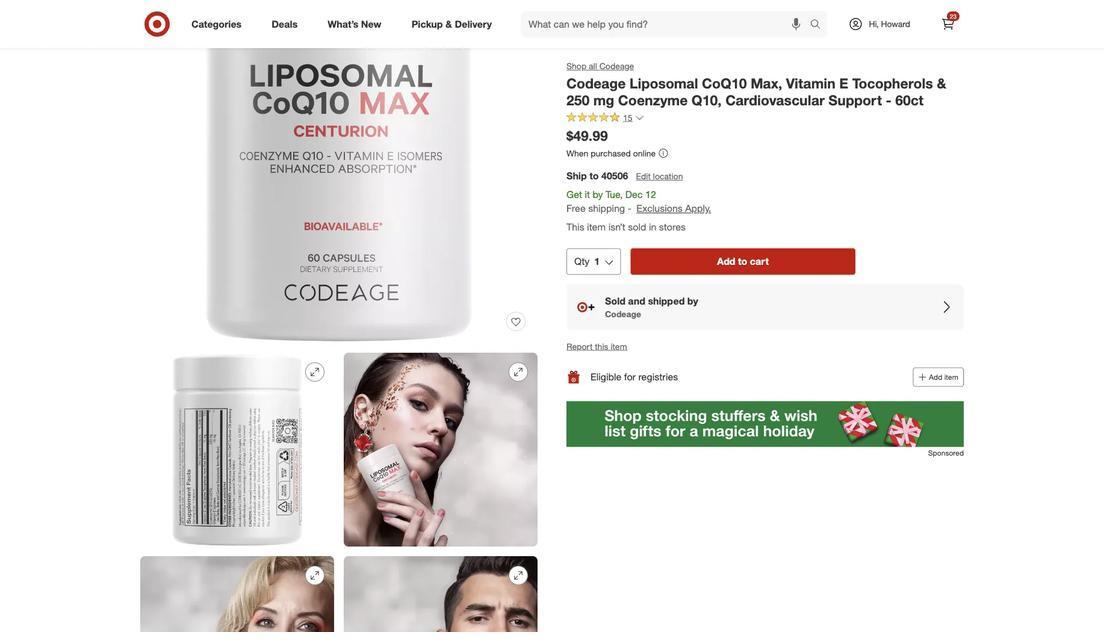 Task type: vqa. For each thing, say whether or not it's contained in the screenshot.
to to the right
yes



Task type: locate. For each thing, give the bounding box(es) containing it.
0 vertical spatial &
[[445, 18, 452, 30]]

qty
[[574, 256, 590, 267]]

exclusions apply. link
[[637, 203, 711, 214]]

0 vertical spatial by
[[593, 189, 603, 201]]

registries
[[638, 371, 678, 383]]

2 horizontal spatial item
[[944, 373, 958, 382]]

1 vertical spatial -
[[628, 203, 631, 214]]

1 horizontal spatial item
[[611, 341, 627, 352]]

- down tocopherols
[[886, 92, 891, 109]]

to
[[589, 170, 599, 182], [738, 256, 747, 267]]

liposomal
[[630, 75, 698, 91]]

add item
[[929, 373, 958, 382]]

search
[[804, 19, 833, 31]]

1 horizontal spatial -
[[886, 92, 891, 109]]

0 vertical spatial add
[[717, 256, 735, 267]]

and
[[628, 295, 645, 307]]

to left cart at the top right of page
[[738, 256, 747, 267]]

e
[[839, 75, 848, 91]]

location
[[653, 171, 683, 182]]

0 vertical spatial to
[[589, 170, 599, 182]]

250
[[566, 92, 590, 109]]

this item isn't sold in stores
[[566, 221, 686, 233]]

edit location button
[[635, 170, 684, 183]]

fulfillment region
[[566, 169, 964, 330]]

0 horizontal spatial -
[[628, 203, 631, 214]]

ship to 40506
[[566, 170, 628, 182]]

- down dec
[[628, 203, 631, 214]]

60ct
[[895, 92, 924, 109]]

codeage liposomal coq10 max, vitamin e tocopherols & 250 mg coenzyme q10, cardiovascular support - 60ct, 3 of 8 image
[[344, 353, 538, 547]]

codeage liposomal coq10 max, vitamin e tocopherols & 250 mg coenzyme q10, cardiovascular support - 60ct, 1 of 8 image
[[140, 0, 538, 343]]

when
[[566, 148, 588, 158]]

12
[[645, 189, 656, 201]]

1
[[594, 256, 600, 267]]

eligible
[[591, 371, 621, 383]]

isn't
[[608, 221, 625, 233]]

1 horizontal spatial add
[[929, 373, 942, 382]]

& inside pickup & delivery link
[[445, 18, 452, 30]]

codeage down the sold
[[605, 309, 641, 319]]

1 horizontal spatial &
[[937, 75, 946, 91]]

1 vertical spatial &
[[937, 75, 946, 91]]

0 vertical spatial item
[[587, 221, 606, 233]]

add to cart
[[717, 256, 769, 267]]

vitamin
[[786, 75, 836, 91]]

1 horizontal spatial by
[[687, 295, 698, 307]]

1 vertical spatial to
[[738, 256, 747, 267]]

&
[[445, 18, 452, 30], [937, 75, 946, 91]]

1 vertical spatial by
[[687, 295, 698, 307]]

for
[[624, 371, 636, 383]]

to right ship
[[589, 170, 599, 182]]

add inside 'button'
[[717, 256, 735, 267]]

1 horizontal spatial to
[[738, 256, 747, 267]]

1 vertical spatial codeage
[[566, 75, 626, 91]]

categories link
[[181, 11, 257, 37]]

add
[[717, 256, 735, 267], [929, 373, 942, 382]]

codeage right all
[[599, 61, 634, 71]]

pickup & delivery
[[412, 18, 492, 30]]

by right it
[[593, 189, 603, 201]]

0 vertical spatial -
[[886, 92, 891, 109]]

codeage
[[599, 61, 634, 71], [566, 75, 626, 91], [605, 309, 641, 319]]

1 vertical spatial item
[[611, 341, 627, 352]]

add item button
[[913, 367, 964, 387]]

2 vertical spatial item
[[944, 373, 958, 382]]

15 link
[[566, 112, 644, 126]]

item for this
[[587, 221, 606, 233]]

1 vertical spatial add
[[929, 373, 942, 382]]

by right shipped
[[687, 295, 698, 307]]

codeage down all
[[566, 75, 626, 91]]

deals link
[[261, 11, 313, 37]]

add for add to cart
[[717, 256, 735, 267]]

item inside fulfillment region
[[587, 221, 606, 233]]

- inside 'shop all codeage codeage liposomal coq10 max, vitamin e tocopherols & 250 mg coenzyme q10, cardiovascular support - 60ct'
[[886, 92, 891, 109]]

qty 1
[[574, 256, 600, 267]]

edit
[[636, 171, 651, 182]]

eligible for registries
[[591, 371, 678, 383]]

sold
[[628, 221, 646, 233]]

to for ship
[[589, 170, 599, 182]]

get it by tue, dec 12 free shipping - exclusions apply.
[[566, 189, 711, 214]]

add inside button
[[929, 373, 942, 382]]

0 horizontal spatial by
[[593, 189, 603, 201]]

new
[[361, 18, 381, 30]]

item for add
[[944, 373, 958, 382]]

& right "pickup"
[[445, 18, 452, 30]]

dec
[[625, 189, 643, 201]]

tocopherols
[[852, 75, 933, 91]]

pickup
[[412, 18, 443, 30]]

& right tocopherols
[[937, 75, 946, 91]]

to inside 'button'
[[738, 256, 747, 267]]

-
[[886, 92, 891, 109], [628, 203, 631, 214]]

ship
[[566, 170, 587, 182]]

what's new
[[328, 18, 381, 30]]

howard
[[881, 19, 910, 29]]

sold and shipped by codeage
[[605, 295, 698, 319]]

2 vertical spatial codeage
[[605, 309, 641, 319]]

0 horizontal spatial item
[[587, 221, 606, 233]]

cardiovascular
[[725, 92, 825, 109]]

0 horizontal spatial &
[[445, 18, 452, 30]]

by
[[593, 189, 603, 201], [687, 295, 698, 307]]

coq10
[[702, 75, 747, 91]]

0 horizontal spatial to
[[589, 170, 599, 182]]

get
[[566, 189, 582, 201]]

23 link
[[935, 11, 961, 37]]

0 horizontal spatial add
[[717, 256, 735, 267]]

23
[[950, 12, 957, 20]]

to for add
[[738, 256, 747, 267]]

all
[[589, 61, 597, 71]]

item
[[587, 221, 606, 233], [611, 341, 627, 352], [944, 373, 958, 382]]



Task type: describe. For each thing, give the bounding box(es) containing it.
add to cart button
[[630, 248, 855, 275]]

sold
[[605, 295, 625, 307]]

mg
[[593, 92, 614, 109]]

what's new link
[[317, 11, 396, 37]]

shipping
[[588, 203, 625, 214]]

by inside sold and shipped by codeage
[[687, 295, 698, 307]]

tue,
[[606, 189, 623, 201]]

shop
[[566, 61, 586, 71]]

codeage liposomal coq10 max, vitamin e tocopherols & 250 mg coenzyme q10, cardiovascular support - 60ct, 2 of 8 image
[[140, 353, 334, 547]]

online
[[633, 148, 656, 158]]

purchased
[[591, 148, 631, 158]]

report this item button
[[566, 340, 627, 353]]

exclusions
[[637, 203, 683, 214]]

deals
[[272, 18, 298, 30]]

delivery
[[455, 18, 492, 30]]

codeage liposomal coq10 max, vitamin e tocopherols & 250 mg coenzyme q10, cardiovascular support - 60ct, 4 of 8 image
[[140, 556, 334, 632]]

categories
[[191, 18, 242, 30]]

codeage inside sold and shipped by codeage
[[605, 309, 641, 319]]

stores
[[659, 221, 686, 233]]

report
[[566, 341, 593, 352]]

apply.
[[685, 203, 711, 214]]

hi,
[[869, 19, 879, 29]]

support
[[829, 92, 882, 109]]

report this item
[[566, 341, 627, 352]]

40506
[[601, 170, 628, 182]]

& inside 'shop all codeage codeage liposomal coq10 max, vitamin e tocopherols & 250 mg coenzyme q10, cardiovascular support - 60ct'
[[937, 75, 946, 91]]

q10,
[[692, 92, 722, 109]]

shop all codeage codeage liposomal coq10 max, vitamin e tocopherols & 250 mg coenzyme q10, cardiovascular support - 60ct
[[566, 61, 946, 109]]

what's
[[328, 18, 358, 30]]

when purchased online
[[566, 148, 656, 158]]

sponsored
[[928, 448, 964, 457]]

hi, howard
[[869, 19, 910, 29]]

free
[[566, 203, 586, 214]]

in
[[649, 221, 656, 233]]

add for add item
[[929, 373, 942, 382]]

this
[[566, 221, 584, 233]]

by inside the get it by tue, dec 12 free shipping - exclusions apply.
[[593, 189, 603, 201]]

$49.99
[[566, 127, 608, 144]]

0 vertical spatial codeage
[[599, 61, 634, 71]]

search button
[[804, 11, 833, 40]]

advertisement region
[[566, 401, 964, 447]]

max,
[[751, 75, 782, 91]]

15
[[623, 112, 632, 123]]

coenzyme
[[618, 92, 688, 109]]

this
[[595, 341, 608, 352]]

cart
[[750, 256, 769, 267]]

codeage liposomal coq10 max, vitamin e tocopherols & 250 mg coenzyme q10, cardiovascular support - 60ct, 5 of 8 image
[[344, 556, 538, 632]]

it
[[585, 189, 590, 201]]

edit location
[[636, 171, 683, 182]]

pickup & delivery link
[[401, 11, 507, 37]]

- inside the get it by tue, dec 12 free shipping - exclusions apply.
[[628, 203, 631, 214]]

shipped
[[648, 295, 685, 307]]

What can we help you find? suggestions appear below search field
[[521, 11, 813, 37]]



